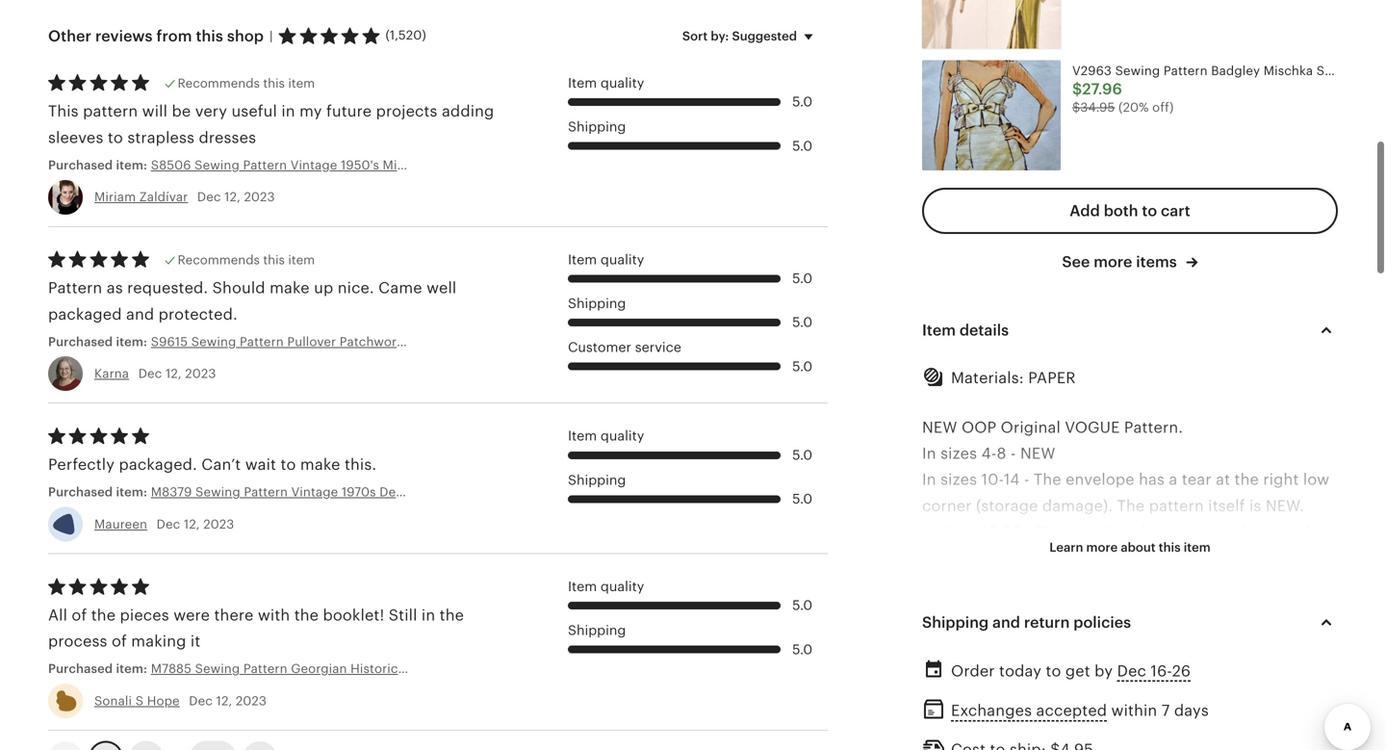 Task type: vqa. For each thing, say whether or not it's contained in the screenshot.
process
yes



Task type: locate. For each thing, give the bounding box(es) containing it.
make left this.
[[300, 456, 340, 473]]

recommends this item up the should at the top of the page
[[178, 253, 315, 267]]

dec 16-26 button
[[1117, 657, 1191, 685]]

purchased for perfectly packaged.  can't wait to make this.
[[48, 485, 113, 499]]

item: up the maureen link
[[116, 485, 147, 499]]

packaged
[[48, 306, 122, 323]]

0 vertical spatial in
[[922, 445, 937, 462]]

0 vertical spatial corner
[[922, 497, 972, 515]]

3 purchased item: from the top
[[48, 485, 151, 499]]

0 vertical spatial of
[[72, 606, 87, 624]]

0 horizontal spatial 16-
[[982, 523, 1003, 541]]

0 vertical spatial new.
[[1266, 497, 1305, 515]]

3 item: from the top
[[116, 485, 147, 499]]

the up shipping and return policies dropdown button
[[1117, 550, 1145, 567]]

20
[[1003, 523, 1023, 541]]

0 vertical spatial recommends this item
[[178, 76, 315, 90]]

pattern up sleeves
[[83, 103, 138, 120]]

wait
[[245, 456, 276, 473]]

purchased down the packaged
[[48, 335, 113, 349]]

4 quality from the top
[[601, 579, 644, 594]]

4 purchased item: from the top
[[48, 662, 151, 676]]

item for up
[[288, 253, 315, 267]]

shipping for future
[[568, 119, 626, 134]]

my
[[300, 103, 322, 120]]

more inside dropdown button
[[1087, 540, 1118, 554]]

new down original
[[1021, 445, 1056, 462]]

8
[[997, 445, 1007, 462]]

item
[[288, 76, 315, 90], [288, 253, 315, 267], [1184, 540, 1211, 554]]

in inside all of the pieces were there with the booklet! still in the process of making it
[[422, 606, 435, 624]]

recommends up very
[[178, 76, 260, 90]]

the up learn more about this item
[[1117, 497, 1145, 515]]

pattern up shipping and return policies dropdown button
[[1149, 550, 1204, 567]]

service
[[635, 339, 682, 355]]

this up useful
[[263, 76, 285, 90]]

more for see
[[1094, 253, 1133, 270]]

0 vertical spatial low
[[1304, 471, 1330, 488]]

this right about
[[1159, 540, 1181, 554]]

a right about
[[1172, 523, 1181, 541]]

recommends this item for very
[[178, 76, 315, 90]]

item right about
[[1184, 540, 1211, 554]]

in right still
[[422, 606, 435, 624]]

0 horizontal spatial and
[[126, 306, 154, 323]]

0 vertical spatial make
[[270, 279, 310, 297]]

16- down 10-
[[982, 523, 1003, 541]]

of right all
[[72, 606, 87, 624]]

0 vertical spatial is
[[1250, 497, 1262, 515]]

purchased item: up miriam
[[48, 158, 151, 172]]

2 quality from the top
[[601, 252, 644, 267]]

has right learn
[[1142, 523, 1168, 541]]

$
[[1073, 80, 1083, 98], [1073, 100, 1081, 115]]

1 vertical spatial at
[[1219, 523, 1233, 541]]

0 vertical spatial more
[[1094, 253, 1133, 270]]

12,
[[224, 190, 241, 204], [166, 366, 182, 381], [184, 517, 200, 531], [216, 693, 232, 708]]

to inside this pattern will be very useful in  my future projects adding sleeves to strapless dresses
[[108, 129, 123, 146]]

3 5.0 from the top
[[793, 271, 813, 286]]

(storage down 14
[[976, 497, 1038, 515]]

in left 20
[[922, 523, 937, 541]]

2 5.0 from the top
[[793, 138, 813, 153]]

to left get
[[1046, 662, 1062, 680]]

item up 'my'
[[288, 76, 315, 90]]

be
[[172, 103, 191, 120]]

(storage down 20
[[976, 550, 1038, 567]]

1 damage). from the top
[[1043, 497, 1113, 515]]

item quality for all of the pieces were there with the booklet! still in the process of making it
[[568, 579, 644, 594]]

damage). left about
[[1043, 550, 1113, 567]]

cart
[[1161, 202, 1191, 219]]

future
[[326, 103, 372, 120]]

in left 4-
[[922, 445, 937, 462]]

0 horizontal spatial new
[[922, 419, 958, 436]]

shipping
[[568, 119, 626, 134], [568, 295, 626, 311], [568, 472, 626, 487], [922, 614, 989, 631], [568, 622, 626, 638]]

2 recommends this item from the top
[[178, 253, 315, 267]]

see
[[1062, 253, 1090, 270]]

1 vertical spatial in
[[422, 606, 435, 624]]

12, down the perfectly packaged.  can't wait to make this.
[[184, 517, 200, 531]]

in left 'my'
[[281, 103, 295, 120]]

sort by: suggested
[[682, 29, 797, 43]]

1 vertical spatial (storage
[[976, 550, 1038, 567]]

in
[[922, 445, 937, 462], [922, 471, 937, 488], [922, 523, 937, 541]]

2 damage). from the top
[[1043, 550, 1113, 567]]

itself
[[1209, 497, 1245, 515], [1209, 550, 1245, 567]]

1 vertical spatial new.
[[1266, 550, 1305, 567]]

purchased for all of the pieces were there with the booklet! still in the process of making it
[[48, 662, 113, 676]]

1 vertical spatial right
[[1266, 523, 1302, 541]]

1 vertical spatial itself
[[1209, 550, 1245, 567]]

item quality for pattern as requested. should make up nice. came well packaged and protected.
[[568, 252, 644, 267]]

2 purchased item: from the top
[[48, 335, 151, 349]]

1 purchased from the top
[[48, 158, 113, 172]]

purchased
[[48, 158, 113, 172], [48, 335, 113, 349], [48, 485, 113, 499], [48, 662, 113, 676]]

details
[[960, 322, 1009, 339]]

1 vertical spatial sizes
[[941, 471, 977, 488]]

2023 down protected.
[[185, 366, 216, 381]]

0 vertical spatial and
[[126, 306, 154, 323]]

1 vertical spatial low
[[1306, 523, 1333, 541]]

4-
[[982, 445, 997, 462]]

today
[[999, 662, 1042, 680]]

v2963 sewing pattern badgley mischka special occasion prom bridal dress size 12-16 vogue 2963 ff oop ** image
[[922, 60, 1061, 170]]

and left return
[[993, 614, 1021, 631]]

1 recommends this item from the top
[[178, 76, 315, 90]]

miriam
[[94, 190, 136, 204]]

see more items link
[[1062, 251, 1198, 273]]

damage).
[[1043, 497, 1113, 515], [1043, 550, 1113, 567]]

8 5.0 from the top
[[793, 598, 813, 613]]

1 quality from the top
[[601, 75, 644, 90]]

item for all of the pieces were there with the booklet! still in the process of making it
[[568, 579, 597, 594]]

0 vertical spatial sizes
[[941, 445, 977, 462]]

envelope
[[1066, 471, 1135, 488], [1069, 523, 1138, 541]]

2 item: from the top
[[116, 335, 147, 349]]

0 vertical spatial itself
[[1209, 497, 1245, 515]]

1 vertical spatial recommends
[[178, 253, 260, 267]]

2 corner from the top
[[922, 550, 972, 567]]

recommends up the should at the top of the page
[[178, 253, 260, 267]]

item: for as
[[116, 335, 147, 349]]

quality
[[601, 75, 644, 90], [601, 252, 644, 267], [601, 428, 644, 444], [601, 579, 644, 594]]

1 vertical spatial recommends this item
[[178, 253, 315, 267]]

1 vertical spatial item
[[288, 253, 315, 267]]

purchased item: up sonali
[[48, 662, 151, 676]]

1 vertical spatial new
[[1021, 445, 1056, 462]]

1 vertical spatial damage).
[[1043, 550, 1113, 567]]

protected.
[[159, 306, 238, 323]]

materials: paper
[[951, 369, 1076, 387]]

1 vertical spatial tear
[[1185, 523, 1215, 541]]

item: for of
[[116, 662, 147, 676]]

policies
[[1074, 614, 1131, 631]]

3 item quality from the top
[[568, 428, 644, 444]]

1 horizontal spatial and
[[993, 614, 1021, 631]]

0 vertical spatial $
[[1073, 80, 1083, 98]]

item inside dropdown button
[[1184, 540, 1211, 554]]

sleeves
[[48, 129, 103, 146]]

this right from
[[196, 27, 223, 45]]

purchased item: for pattern
[[48, 158, 151, 172]]

damage). up learn
[[1043, 497, 1113, 515]]

purchased down sleeves
[[48, 158, 113, 172]]

has down "pattern."
[[1139, 471, 1165, 488]]

more right see
[[1094, 253, 1133, 270]]

the right 20
[[1037, 523, 1064, 541]]

1 vertical spatial is
[[1250, 550, 1262, 567]]

0 vertical spatial tear
[[1182, 471, 1212, 488]]

0 horizontal spatial in
[[281, 103, 295, 120]]

item for perfectly packaged.  can't wait to make this.
[[568, 428, 597, 444]]

as
[[107, 279, 123, 297]]

-
[[1011, 445, 1016, 462], [1024, 471, 1030, 488], [1027, 523, 1033, 541]]

0 vertical spatial (storage
[[976, 497, 1038, 515]]

2023 down all of the pieces were there with the booklet! still in the process of making it
[[236, 693, 267, 708]]

sizes
[[941, 445, 977, 462], [941, 471, 977, 488], [941, 523, 977, 541]]

1 vertical spatial corner
[[922, 550, 972, 567]]

pattern up about
[[1149, 497, 1204, 515]]

came
[[379, 279, 422, 297]]

make left up
[[270, 279, 310, 297]]

item for this pattern will be very useful in  my future projects adding sleeves to strapless dresses
[[568, 75, 597, 90]]

days
[[1175, 702, 1209, 719]]

sizes left 4-
[[941, 445, 977, 462]]

maureen dec 12, 2023
[[94, 517, 234, 531]]

tear
[[1182, 471, 1212, 488], [1185, 523, 1215, 541]]

sizes left 20
[[941, 523, 977, 541]]

more for learn
[[1087, 540, 1118, 554]]

4 item quality from the top
[[568, 579, 644, 594]]

5.0
[[793, 94, 813, 109], [793, 138, 813, 153], [793, 271, 813, 286], [793, 315, 813, 330], [793, 358, 813, 374], [793, 447, 813, 463], [793, 491, 813, 507], [793, 598, 813, 613], [793, 642, 813, 657]]

sonali s hope link
[[94, 693, 180, 708]]

14
[[1004, 471, 1020, 488]]

tear down "pattern."
[[1182, 471, 1212, 488]]

0 vertical spatial envelope
[[1066, 471, 1135, 488]]

- right 20
[[1027, 523, 1033, 541]]

by
[[1095, 662, 1113, 680]]

2 item quality from the top
[[568, 252, 644, 267]]

1 item: from the top
[[116, 158, 147, 172]]

4 purchased from the top
[[48, 662, 113, 676]]

16- up '7'
[[1151, 662, 1173, 680]]

and down requested.
[[126, 306, 154, 323]]

1 vertical spatial $
[[1073, 100, 1081, 115]]

0 vertical spatial a
[[1169, 471, 1178, 488]]

well
[[427, 279, 457, 297]]

strapless
[[127, 129, 195, 146]]

tear right about
[[1185, 523, 1215, 541]]

1 horizontal spatial in
[[422, 606, 435, 624]]

item: up karna 'link'
[[116, 335, 147, 349]]

sonali s hope dec 12, 2023
[[94, 693, 267, 708]]

3 purchased from the top
[[48, 485, 113, 499]]

1 purchased item: from the top
[[48, 158, 151, 172]]

1 vertical spatial in
[[922, 471, 937, 488]]

(storage
[[976, 497, 1038, 515], [976, 550, 1038, 567]]

booklet!
[[323, 606, 385, 624]]

this inside dropdown button
[[1159, 540, 1181, 554]]

purchased item:
[[48, 158, 151, 172], [48, 335, 151, 349], [48, 485, 151, 499], [48, 662, 151, 676]]

1 vertical spatial more
[[1087, 540, 1118, 554]]

purchased for pattern as requested. should make up nice. came well packaged and protected.
[[48, 335, 113, 349]]

1 vertical spatial 16-
[[1151, 662, 1173, 680]]

0 vertical spatial 16-
[[982, 523, 1003, 541]]

3 quality from the top
[[601, 428, 644, 444]]

purchased down process
[[48, 662, 113, 676]]

- right 14
[[1024, 471, 1030, 488]]

2 vertical spatial in
[[922, 523, 937, 541]]

and inside dropdown button
[[993, 614, 1021, 631]]

see more items
[[1062, 253, 1181, 270]]

$ left (20%
[[1073, 100, 1081, 115]]

recommends this item up useful
[[178, 76, 315, 90]]

2 recommends from the top
[[178, 253, 260, 267]]

exchanges accepted button
[[951, 697, 1107, 725]]

$ up 34.95
[[1073, 80, 1083, 98]]

to right sleeves
[[108, 129, 123, 146]]

0 vertical spatial recommends
[[178, 76, 260, 90]]

more
[[1094, 253, 1133, 270], [1087, 540, 1118, 554]]

4 item: from the top
[[116, 662, 147, 676]]

still
[[389, 606, 417, 624]]

karna
[[94, 366, 129, 381]]

2 $ from the top
[[1073, 100, 1081, 115]]

useful
[[232, 103, 277, 120]]

2 vertical spatial item
[[1184, 540, 1211, 554]]

item: for pattern
[[116, 158, 147, 172]]

purchased item: for as
[[48, 335, 151, 349]]

new
[[922, 419, 958, 436], [1021, 445, 1056, 462]]

0 vertical spatial at
[[1216, 471, 1231, 488]]

in left 10-
[[922, 471, 937, 488]]

v2929 vogue 2929 sewing pattern designer bellville sassoon special occasion prom dress formal new year party sizes 4-8 or 10-14 or 16-20 oop image
[[922, 0, 1061, 49]]

and inside pattern as requested. should make up nice. came well packaged and protected.
[[126, 306, 154, 323]]

26
[[1172, 662, 1191, 680]]

1 vertical spatial envelope
[[1069, 523, 1138, 541]]

item: up miriam zaldívar link
[[116, 158, 147, 172]]

0 vertical spatial pattern
[[83, 103, 138, 120]]

vogue
[[1065, 419, 1120, 436]]

item: for packaged.
[[116, 485, 147, 499]]

1 item quality from the top
[[568, 75, 644, 90]]

purchased down perfectly
[[48, 485, 113, 499]]

more right learn
[[1087, 540, 1118, 554]]

0 vertical spatial damage).
[[1043, 497, 1113, 515]]

7 5.0 from the top
[[793, 491, 813, 507]]

pattern inside this pattern will be very useful in  my future projects adding sleeves to strapless dresses
[[83, 103, 138, 120]]

new left oop
[[922, 419, 958, 436]]

1 vertical spatial and
[[993, 614, 1021, 631]]

sort
[[682, 29, 708, 43]]

1 vertical spatial -
[[1024, 471, 1030, 488]]

miriam zaldívar dec 12, 2023
[[94, 190, 275, 204]]

0 vertical spatial in
[[281, 103, 295, 120]]

1 recommends from the top
[[178, 76, 260, 90]]

quality for perfectly packaged.  can't wait to make this.
[[601, 428, 644, 444]]

customer service
[[568, 339, 682, 355]]

2 vertical spatial sizes
[[941, 523, 977, 541]]

1 horizontal spatial of
[[112, 633, 127, 650]]

to left cart
[[1142, 202, 1157, 219]]

purchased item: for of
[[48, 662, 151, 676]]

karna dec 12, 2023
[[94, 366, 216, 381]]

- right 8
[[1011, 445, 1016, 462]]

item: up sonali s hope link
[[116, 662, 147, 676]]

2 purchased from the top
[[48, 335, 113, 349]]

at
[[1216, 471, 1231, 488], [1219, 523, 1233, 541]]

dec
[[197, 190, 221, 204], [138, 366, 162, 381], [157, 517, 180, 531], [1117, 662, 1147, 680], [189, 693, 213, 708]]

of down pieces
[[112, 633, 127, 650]]

the
[[1034, 471, 1062, 488], [1117, 497, 1145, 515], [1037, 523, 1064, 541], [1117, 550, 1145, 567]]

0 vertical spatial item
[[288, 76, 315, 90]]

item up up
[[288, 253, 315, 267]]

sizes left 10-
[[941, 471, 977, 488]]

is
[[1250, 497, 1262, 515], [1250, 550, 1262, 567]]

2023 down dresses
[[244, 190, 275, 204]]

a down "pattern."
[[1169, 471, 1178, 488]]

shipping for well
[[568, 295, 626, 311]]

purchased for this pattern will be very useful in  my future projects adding sleeves to strapless dresses
[[48, 158, 113, 172]]

purchased item: down the packaged
[[48, 335, 151, 349]]

purchased item: down perfectly
[[48, 485, 151, 499]]



Task type: describe. For each thing, give the bounding box(es) containing it.
recommends for be
[[178, 76, 260, 90]]

can't
[[202, 456, 241, 473]]

item quality for perfectly packaged.  can't wait to make this.
[[568, 428, 644, 444]]

were
[[174, 606, 210, 624]]

0 horizontal spatial of
[[72, 606, 87, 624]]

hope
[[147, 693, 180, 708]]

0 vertical spatial new
[[922, 419, 958, 436]]

making
[[131, 633, 186, 650]]

6 5.0 from the top
[[793, 447, 813, 463]]

shipping and return policies button
[[905, 599, 1356, 646]]

learn more about this item button
[[1035, 530, 1225, 565]]

to right wait
[[281, 456, 296, 473]]

other
[[48, 27, 91, 45]]

with
[[258, 606, 290, 624]]

1 sizes from the top
[[941, 445, 977, 462]]

all of the pieces were there with the booklet! still in the process of making it
[[48, 606, 464, 650]]

sonali
[[94, 693, 132, 708]]

12, right karna
[[166, 366, 182, 381]]

within
[[1112, 702, 1158, 719]]

2 vertical spatial -
[[1027, 523, 1033, 541]]

12, right hope
[[216, 693, 232, 708]]

0 vertical spatial -
[[1011, 445, 1016, 462]]

dec right by
[[1117, 662, 1147, 680]]

item inside dropdown button
[[922, 322, 956, 339]]

pattern as requested. should make up nice. came well packaged and protected.
[[48, 279, 457, 323]]

0 vertical spatial has
[[1139, 471, 1165, 488]]

exchanges
[[951, 702, 1032, 719]]

4 5.0 from the top
[[793, 315, 813, 330]]

3 sizes from the top
[[941, 523, 977, 541]]

shop
[[227, 27, 264, 45]]

will
[[142, 103, 168, 120]]

2 in from the top
[[922, 471, 937, 488]]

to inside button
[[1142, 202, 1157, 219]]

quality for pattern as requested. should make up nice. came well packaged and protected.
[[601, 252, 644, 267]]

pieces
[[120, 606, 169, 624]]

1 is from the top
[[1250, 497, 1262, 515]]

27.96
[[1083, 80, 1123, 98]]

16- inside new oop original vogue pattern. in sizes 4-8 - new in sizes 10-14 - the envelope has a tear at the right low corner (storage damage). the pattern itself is new. in sizes 16-20 - the envelope has a tear at the right low corner (storage damage). the pattern itself is new.
[[982, 523, 1003, 541]]

10-
[[982, 471, 1004, 488]]

the right 14
[[1034, 471, 1062, 488]]

this up the should at the top of the page
[[263, 253, 285, 267]]

2023 down can't
[[203, 517, 234, 531]]

off)
[[1153, 100, 1174, 115]]

pattern
[[48, 279, 102, 297]]

3 in from the top
[[922, 523, 937, 541]]

9 5.0 from the top
[[793, 642, 813, 657]]

7
[[1162, 702, 1170, 719]]

item details
[[922, 322, 1009, 339]]

1 vertical spatial a
[[1172, 523, 1181, 541]]

both
[[1104, 202, 1139, 219]]

make inside pattern as requested. should make up nice. came well packaged and protected.
[[270, 279, 310, 297]]

(1,520)
[[386, 28, 426, 42]]

this
[[48, 103, 79, 120]]

1 horizontal spatial 16-
[[1151, 662, 1173, 680]]

item for useful
[[288, 76, 315, 90]]

dresses
[[199, 129, 256, 146]]

recommends for should
[[178, 253, 260, 267]]

2 vertical spatial pattern
[[1149, 550, 1204, 567]]

2 is from the top
[[1250, 550, 1262, 567]]

order today to get by dec 16-26
[[951, 662, 1191, 680]]

reviews
[[95, 27, 153, 45]]

nice.
[[338, 279, 374, 297]]

0 vertical spatial right
[[1264, 471, 1299, 488]]

1 vertical spatial pattern
[[1149, 497, 1204, 515]]

miriam zaldívar link
[[94, 190, 188, 204]]

order
[[951, 662, 995, 680]]

add both to cart
[[1070, 202, 1191, 219]]

item for pattern as requested. should make up nice. came well packaged and protected.
[[568, 252, 597, 267]]

34.95
[[1081, 100, 1115, 115]]

maureen link
[[94, 517, 147, 531]]

zaldívar
[[139, 190, 188, 204]]

from
[[156, 27, 192, 45]]

adding
[[442, 103, 494, 120]]

up
[[314, 279, 333, 297]]

this.
[[345, 456, 377, 473]]

item details button
[[905, 307, 1356, 354]]

recommends this item for make
[[178, 253, 315, 267]]

add
[[1070, 202, 1100, 219]]

by:
[[711, 29, 729, 43]]

add both to cart button
[[922, 188, 1338, 234]]

shipping inside dropdown button
[[922, 614, 989, 631]]

1 vertical spatial has
[[1142, 523, 1168, 541]]

very
[[195, 103, 227, 120]]

about
[[1121, 540, 1156, 554]]

maureen
[[94, 517, 147, 531]]

packaged.
[[119, 456, 197, 473]]

items
[[1136, 253, 1177, 270]]

learn more about this item
[[1050, 540, 1211, 554]]

in inside this pattern will be very useful in  my future projects adding sleeves to strapless dresses
[[281, 103, 295, 120]]

suggested
[[732, 29, 797, 43]]

oop
[[962, 419, 997, 436]]

1 itself from the top
[[1209, 497, 1245, 515]]

2 itself from the top
[[1209, 550, 1245, 567]]

1 vertical spatial make
[[300, 456, 340, 473]]

1 new. from the top
[[1266, 497, 1305, 515]]

1 horizontal spatial new
[[1021, 445, 1056, 462]]

1 vertical spatial of
[[112, 633, 127, 650]]

5 5.0 from the top
[[793, 358, 813, 374]]

2 (storage from the top
[[976, 550, 1038, 567]]

perfectly
[[48, 456, 115, 473]]

dec right zaldívar
[[197, 190, 221, 204]]

2 sizes from the top
[[941, 471, 977, 488]]

process
[[48, 633, 107, 650]]

there
[[214, 606, 254, 624]]

12, down dresses
[[224, 190, 241, 204]]

materials:
[[951, 369, 1024, 387]]

2 new. from the top
[[1266, 550, 1305, 567]]

learn
[[1050, 540, 1084, 554]]

shipping and return policies
[[922, 614, 1131, 631]]

1 (storage from the top
[[976, 497, 1038, 515]]

dec right karna
[[138, 366, 162, 381]]

paper
[[1028, 369, 1076, 387]]

accepted
[[1037, 702, 1107, 719]]

1 5.0 from the top
[[793, 94, 813, 109]]

purchased item: for packaged.
[[48, 485, 151, 499]]

dec right the maureen link
[[157, 517, 180, 531]]

dec right hope
[[189, 693, 213, 708]]

1 $ from the top
[[1073, 80, 1083, 98]]

|
[[270, 29, 273, 43]]

quality for this pattern will be very useful in  my future projects adding sleeves to strapless dresses
[[601, 75, 644, 90]]

1 in from the top
[[922, 445, 937, 462]]

other reviews from this shop
[[48, 27, 264, 45]]

all
[[48, 606, 67, 624]]

get
[[1066, 662, 1091, 680]]

1 corner from the top
[[922, 497, 972, 515]]

requested.
[[127, 279, 208, 297]]

should
[[212, 279, 265, 297]]

(20%
[[1119, 100, 1149, 115]]

new oop original vogue pattern. in sizes 4-8 - new in sizes 10-14 - the envelope has a tear at the right low corner (storage damage). the pattern itself is new. in sizes 16-20 - the envelope has a tear at the right low corner (storage damage). the pattern itself is new.
[[922, 419, 1333, 567]]

shipping for booklet!
[[568, 622, 626, 638]]

projects
[[376, 103, 438, 120]]

item quality for this pattern will be very useful in  my future projects adding sleeves to strapless dresses
[[568, 75, 644, 90]]

original
[[1001, 419, 1061, 436]]

customer
[[568, 339, 632, 355]]

karna link
[[94, 366, 129, 381]]

quality for all of the pieces were there with the booklet! still in the process of making it
[[601, 579, 644, 594]]



